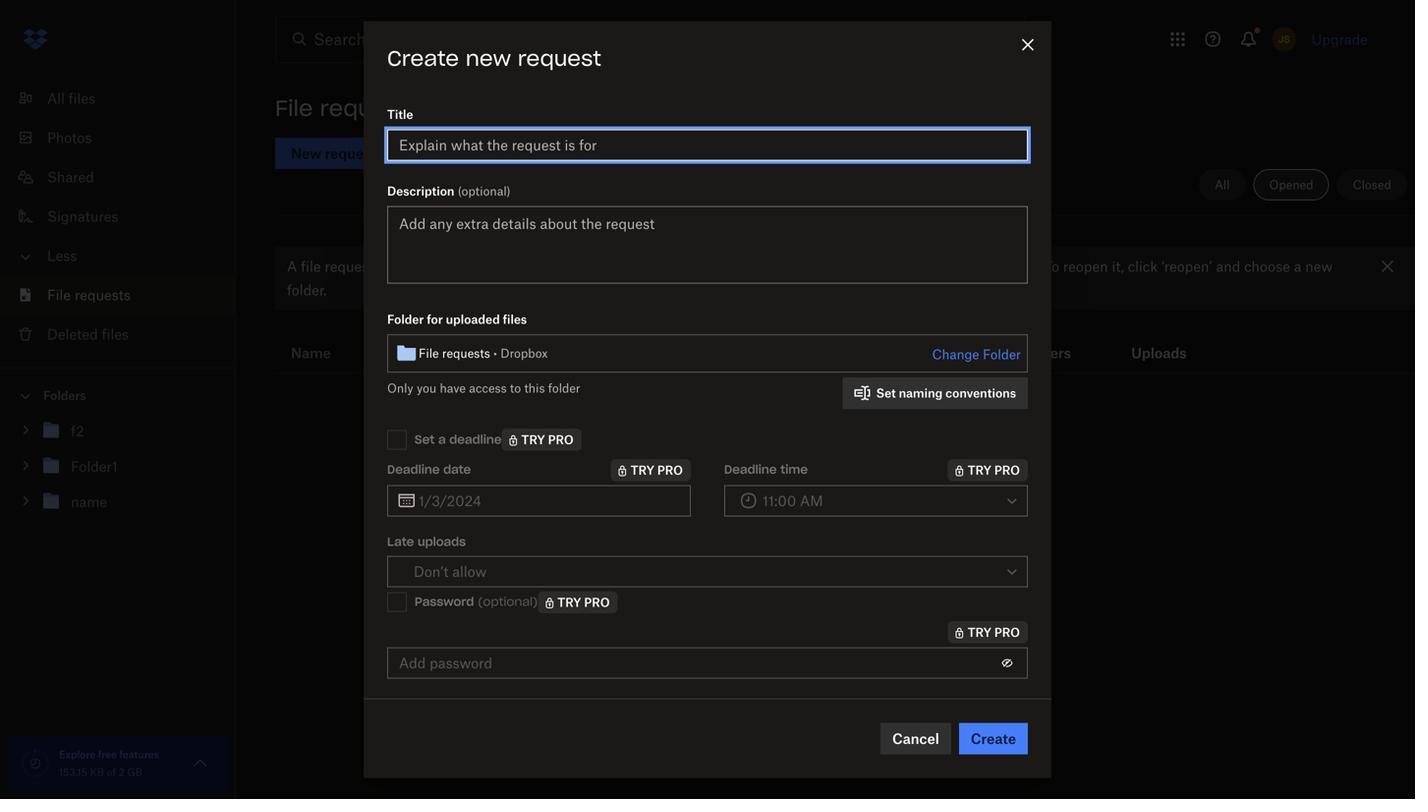 Task type: describe. For each thing, give the bounding box(es) containing it.
name
[[291, 345, 331, 361]]

1 the from the left
[[511, 258, 532, 275]]

folder inside create new request dialog
[[548, 381, 581, 396]]

edit
[[895, 258, 919, 275]]

requests right about
[[514, 145, 570, 162]]

closed
[[407, 258, 449, 275]]

2 horizontal spatial request
[[948, 258, 997, 275]]

permission
[[802, 258, 874, 275]]

change
[[933, 347, 980, 362]]

a inside a file request was closed because the folder was deleted or you no longer have permission to edit the request folder. to reopen it, click 'reopen' and choose a new folder.
[[1294, 258, 1302, 275]]

2 the from the left
[[923, 258, 944, 275]]

name row
[[275, 310, 1416, 374]]

conventions
[[946, 386, 1016, 401]]

explore
[[59, 749, 96, 761]]

upgrade
[[1312, 31, 1368, 48]]

new inside create new request dialog
[[466, 45, 511, 72]]

a inside dialog
[[438, 432, 446, 447]]

requests inside create new request dialog
[[442, 346, 490, 361]]

file inside create new request dialog
[[419, 346, 439, 361]]

photos
[[47, 129, 92, 146]]

gb
[[127, 766, 143, 779]]

naming
[[899, 386, 943, 401]]

learn about file requests link
[[408, 145, 570, 162]]

or
[[659, 258, 672, 275]]

'reopen'
[[1162, 258, 1213, 275]]

2 was from the left
[[577, 258, 603, 275]]

for
[[427, 312, 443, 327]]

deadline time
[[725, 462, 808, 477]]

signatures
[[47, 208, 118, 225]]

Title text field
[[399, 134, 1016, 156]]

description
[[387, 184, 455, 199]]

time
[[781, 462, 808, 477]]

you inside create new request dialog
[[417, 381, 437, 396]]

less image
[[16, 247, 35, 267]]

•
[[494, 346, 497, 361]]

folders button
[[0, 380, 236, 409]]

deleted
[[607, 258, 655, 275]]

free
[[98, 749, 117, 761]]

files for deleted files
[[102, 326, 129, 343]]

deleted files link
[[16, 315, 236, 354]]

file inside a file request was closed because the folder was deleted or you no longer have permission to edit the request folder. to reopen it, click 'reopen' and choose a new folder.
[[301, 258, 321, 275]]

to inside create new request dialog
[[510, 381, 521, 396]]

set naming conventions
[[876, 386, 1016, 401]]

you inside a file request was closed because the folder was deleted or you no longer have permission to edit the request folder. to reopen it, click 'reopen' and choose a new folder.
[[676, 258, 699, 275]]

set for set naming conventions
[[876, 386, 896, 401]]

( for description
[[458, 184, 462, 199]]

closed
[[1353, 177, 1392, 192]]

upgrade link
[[1312, 31, 1368, 48]]

requests inside list item
[[75, 287, 131, 303]]

dropbox image
[[16, 20, 55, 59]]

optional for password ( optional )
[[483, 594, 533, 610]]

reopen
[[1063, 258, 1109, 275]]

create new request dialog
[[364, 21, 1052, 778]]

folders
[[43, 388, 86, 403]]

deleted files
[[47, 326, 129, 343]]

a
[[287, 258, 297, 275]]

explore free features 153.15 kb of 2 gb
[[59, 749, 159, 779]]

optional for description ( optional )
[[462, 184, 507, 199]]

list containing all files
[[0, 67, 236, 368]]

request for new
[[518, 45, 602, 72]]

change folder button
[[933, 343, 1021, 366]]

create for create new request
[[387, 45, 459, 72]]

set for set a deadline
[[415, 432, 435, 447]]

file requests link
[[16, 275, 236, 315]]

shared
[[47, 169, 94, 185]]

shared link
[[16, 157, 236, 197]]

photos link
[[16, 118, 236, 157]]

folder for uploaded files
[[387, 312, 527, 327]]

cancel
[[893, 730, 940, 747]]

late uploads
[[387, 534, 466, 549]]

set naming conventions button
[[843, 378, 1028, 409]]

all for all
[[1215, 177, 1230, 192]]

1 horizontal spatial file
[[275, 94, 313, 122]]

deleted
[[47, 326, 98, 343]]

have inside a file request was closed because the folder was deleted or you no longer have permission to edit the request folder. to reopen it, click 'reopen' and choose a new folder.
[[768, 258, 798, 275]]

all files link
[[16, 79, 236, 118]]

1 was from the left
[[378, 258, 404, 275]]

uploaded
[[446, 312, 500, 327]]

1 vertical spatial folder.
[[287, 282, 327, 298]]

title
[[387, 107, 413, 122]]

learn about file requests
[[408, 145, 570, 162]]

dropbox
[[501, 346, 548, 361]]

uploads
[[418, 534, 466, 549]]



Task type: vqa. For each thing, say whether or not it's contained in the screenshot.
scanning at left
no



Task type: locate. For each thing, give the bounding box(es) containing it.
the
[[511, 258, 532, 275], [923, 258, 944, 275]]

set up deadline date
[[415, 432, 435, 447]]

kb
[[90, 766, 104, 779]]

1 horizontal spatial a
[[1294, 258, 1302, 275]]

list
[[0, 67, 236, 368]]

0 horizontal spatial files
[[68, 90, 95, 107]]

to left this
[[510, 381, 521, 396]]

file requests up deleted files
[[47, 287, 131, 303]]

column header down 'reopen'
[[1132, 318, 1210, 365]]

0 horizontal spatial you
[[417, 381, 437, 396]]

create button
[[959, 723, 1028, 754]]

0 horizontal spatial file
[[47, 287, 71, 303]]

1 horizontal spatial request
[[518, 45, 602, 72]]

file requests
[[275, 94, 420, 122], [47, 287, 131, 303]]

requests left •
[[442, 346, 490, 361]]

create right cancel button at the bottom right
[[971, 730, 1016, 747]]

file right a
[[301, 258, 321, 275]]

1 horizontal spatial have
[[768, 258, 798, 275]]

1 column header from the left
[[587, 318, 705, 365]]

files down 'file requests' list item in the left top of the page
[[102, 326, 129, 343]]

0 horizontal spatial create
[[387, 45, 459, 72]]

column header
[[587, 318, 705, 365], [791, 318, 909, 365], [996, 318, 1074, 365], [1132, 318, 1210, 365]]

1 deadline from the left
[[387, 462, 440, 477]]

Add any extra details about the request text field
[[387, 206, 1028, 284]]

features
[[119, 749, 159, 761]]

1 vertical spatial optional
[[483, 594, 533, 610]]

0 vertical spatial folder
[[536, 258, 573, 275]]

1 vertical spatial file requests
[[47, 287, 131, 303]]

password ( optional )
[[415, 594, 538, 610]]

files for all files
[[68, 90, 95, 107]]

requests up deleted files
[[75, 287, 131, 303]]

2 horizontal spatial file
[[419, 346, 439, 361]]

quota usage element
[[20, 748, 51, 780]]

0 horizontal spatial (
[[458, 184, 462, 199]]

1 horizontal spatial create
[[971, 730, 1016, 747]]

) right the password at bottom
[[533, 594, 538, 610]]

0 horizontal spatial new
[[466, 45, 511, 72]]

all files
[[47, 90, 95, 107]]

0 horizontal spatial file requests
[[47, 287, 131, 303]]

1 horizontal spatial to
[[878, 258, 891, 275]]

the right "because"
[[511, 258, 532, 275]]

1 horizontal spatial all
[[1215, 177, 1230, 192]]

click
[[1128, 258, 1158, 275]]

about
[[449, 145, 486, 162]]

you
[[676, 258, 699, 275], [417, 381, 437, 396]]

create for create
[[971, 730, 1016, 747]]

deadline date
[[387, 462, 471, 477]]

all left opened
[[1215, 177, 1230, 192]]

153.15
[[59, 766, 87, 779]]

folder right this
[[548, 381, 581, 396]]

0 horizontal spatial deadline
[[387, 462, 440, 477]]

0 vertical spatial file requests
[[275, 94, 420, 122]]

requests up learn
[[320, 94, 420, 122]]

folder. left the to
[[1001, 258, 1040, 275]]

optional
[[462, 184, 507, 199], [483, 594, 533, 610]]

2 horizontal spatial files
[[503, 312, 527, 327]]

a file request was closed because the folder was deleted or you no longer have permission to edit the request folder. to reopen it, click 'reopen' and choose a new folder. alert
[[275, 247, 1416, 310]]

0 vertical spatial folder.
[[1001, 258, 1040, 275]]

a right choose
[[1294, 258, 1302, 275]]

set
[[876, 386, 896, 401], [415, 432, 435, 447]]

0 vertical spatial all
[[47, 90, 65, 107]]

0 vertical spatial create
[[387, 45, 459, 72]]

less
[[47, 247, 77, 264]]

0 vertical spatial to
[[878, 258, 891, 275]]

pro
[[548, 433, 574, 447], [657, 463, 683, 478], [995, 463, 1020, 478], [584, 595, 610, 610], [995, 625, 1020, 640]]

only you have access to this folder
[[387, 381, 581, 396]]

you right only
[[417, 381, 437, 396]]

0 vertical spatial you
[[676, 258, 699, 275]]

all inside button
[[1215, 177, 1230, 192]]

0 vertical spatial set
[[876, 386, 896, 401]]

optional right the password at bottom
[[483, 594, 533, 610]]

have left access
[[440, 381, 466, 396]]

0 horizontal spatial set
[[415, 432, 435, 447]]

a file request was closed because the folder was deleted or you no longer have permission to edit the request folder. to reopen it, click 'reopen' and choose a new folder.
[[287, 258, 1333, 298]]

file requests inside list item
[[47, 287, 131, 303]]

0 vertical spatial file
[[490, 145, 510, 162]]

request inside dialog
[[518, 45, 602, 72]]

description ( optional )
[[387, 184, 511, 199]]

1 vertical spatial file
[[47, 287, 71, 303]]

set left naming
[[876, 386, 896, 401]]

files up dropbox
[[503, 312, 527, 327]]

0 vertical spatial )
[[507, 184, 511, 199]]

file right about
[[490, 145, 510, 162]]

1 vertical spatial new
[[1306, 258, 1333, 275]]

password
[[415, 594, 474, 610]]

folder
[[387, 312, 424, 327], [983, 347, 1021, 362]]

0 horizontal spatial the
[[511, 258, 532, 275]]

group
[[0, 409, 236, 534]]

column header up conventions
[[996, 318, 1074, 365]]

2
[[119, 766, 125, 779]]

folder right "because"
[[536, 258, 573, 275]]

no
[[703, 258, 719, 275]]

date
[[444, 462, 471, 477]]

0 vertical spatial file
[[275, 94, 313, 122]]

file requests up learn
[[275, 94, 420, 122]]

1 vertical spatial have
[[440, 381, 466, 396]]

( right the password at bottom
[[478, 594, 483, 610]]

have right the longer
[[768, 258, 798, 275]]

the right edit
[[923, 258, 944, 275]]

folder left for
[[387, 312, 424, 327]]

request for file
[[325, 258, 374, 275]]

create
[[387, 45, 459, 72], [971, 730, 1016, 747]]

1 vertical spatial folder
[[983, 347, 1021, 362]]

1 vertical spatial file
[[301, 258, 321, 275]]

1 horizontal spatial files
[[102, 326, 129, 343]]

1 vertical spatial all
[[1215, 177, 1230, 192]]

this
[[524, 381, 545, 396]]

you right or
[[676, 258, 699, 275]]

because
[[453, 258, 507, 275]]

folder.
[[1001, 258, 1040, 275], [287, 282, 327, 298]]

only
[[387, 381, 414, 396]]

new right choose
[[1306, 258, 1333, 275]]

folder. down a
[[287, 282, 327, 298]]

1 horizontal spatial set
[[876, 386, 896, 401]]

file inside list item
[[47, 287, 71, 303]]

was left "deleted"
[[577, 258, 603, 275]]

all button
[[1199, 169, 1246, 201]]

( down about
[[458, 184, 462, 199]]

2 deadline from the left
[[725, 462, 777, 477]]

try
[[521, 433, 545, 447], [631, 463, 655, 478], [968, 463, 992, 478], [558, 595, 581, 610], [968, 625, 992, 640]]

files inside create new request dialog
[[503, 312, 527, 327]]

all
[[47, 90, 65, 107], [1215, 177, 1230, 192]]

0 horizontal spatial folder.
[[287, 282, 327, 298]]

1 horizontal spatial deadline
[[725, 462, 777, 477]]

) for description ( optional )
[[507, 184, 511, 199]]

create inside button
[[971, 730, 1016, 747]]

1 vertical spatial set
[[415, 432, 435, 447]]

1 vertical spatial folder
[[548, 381, 581, 396]]

Add password password field
[[399, 652, 992, 674]]

2 column header from the left
[[791, 318, 909, 365]]

access
[[469, 381, 507, 396]]

it,
[[1112, 258, 1125, 275]]

column header down a file request was closed because the folder was deleted or you no longer have permission to edit the request folder. to reopen it, click 'reopen' and choose a new folder. 'alert'
[[791, 318, 909, 365]]

all inside list
[[47, 90, 65, 107]]

to left edit
[[878, 258, 891, 275]]

file
[[490, 145, 510, 162], [301, 258, 321, 275]]

create new request
[[387, 45, 602, 72]]

0 vertical spatial have
[[768, 258, 798, 275]]

all for all files
[[47, 90, 65, 107]]

file requests • dropbox
[[419, 346, 548, 361]]

0 vertical spatial optional
[[462, 184, 507, 199]]

and
[[1216, 258, 1241, 275]]

1 vertical spatial )
[[533, 594, 538, 610]]

0 vertical spatial new
[[466, 45, 511, 72]]

have inside create new request dialog
[[440, 381, 466, 396]]

deadline left 'time'
[[725, 462, 777, 477]]

1 horizontal spatial was
[[577, 258, 603, 275]]

longer
[[723, 258, 764, 275]]

1 vertical spatial (
[[478, 594, 483, 610]]

0 horizontal spatial folder
[[387, 312, 424, 327]]

try pro
[[521, 433, 574, 447], [631, 463, 683, 478], [968, 463, 1020, 478], [558, 595, 610, 610], [968, 625, 1020, 640]]

files up photos at the top of page
[[68, 90, 95, 107]]

) down learn about file requests link in the left top of the page
[[507, 184, 511, 199]]

1 horizontal spatial file
[[490, 145, 510, 162]]

deadline for deadline date
[[387, 462, 440, 477]]

new
[[466, 45, 511, 72], [1306, 258, 1333, 275]]

(
[[458, 184, 462, 199], [478, 594, 483, 610]]

choose
[[1245, 258, 1291, 275]]

0 horizontal spatial have
[[440, 381, 466, 396]]

1 horizontal spatial the
[[923, 258, 944, 275]]

0 horizontal spatial file
[[301, 258, 321, 275]]

have
[[768, 258, 798, 275], [440, 381, 466, 396]]

folder
[[536, 258, 573, 275], [548, 381, 581, 396]]

cancel button
[[881, 723, 951, 754]]

deadline for deadline time
[[725, 462, 777, 477]]

0 horizontal spatial all
[[47, 90, 65, 107]]

0 horizontal spatial to
[[510, 381, 521, 396]]

to
[[1044, 258, 1060, 275]]

( for password
[[478, 594, 483, 610]]

closed button
[[1338, 169, 1408, 201]]

1 horizontal spatial you
[[676, 258, 699, 275]]

column header down "deleted"
[[587, 318, 705, 365]]

a
[[1294, 258, 1302, 275], [438, 432, 446, 447]]

new inside a file request was closed because the folder was deleted or you no longer have permission to edit the request folder. to reopen it, click 'reopen' and choose a new folder.
[[1306, 258, 1333, 275]]

1 horizontal spatial )
[[533, 594, 538, 610]]

optional down learn about file requests link in the left top of the page
[[462, 184, 507, 199]]

1 vertical spatial a
[[438, 432, 446, 447]]

0 horizontal spatial a
[[438, 432, 446, 447]]

deadline
[[450, 432, 502, 447]]

1 horizontal spatial file requests
[[275, 94, 420, 122]]

of
[[107, 766, 116, 779]]

1 vertical spatial create
[[971, 730, 1016, 747]]

1 vertical spatial to
[[510, 381, 521, 396]]

folder inside a file request was closed because the folder was deleted or you no longer have permission to edit the request folder. to reopen it, click 'reopen' and choose a new folder.
[[536, 258, 573, 275]]

None text field
[[419, 490, 679, 512]]

change folder
[[933, 347, 1021, 362]]

create up title
[[387, 45, 459, 72]]

files
[[68, 90, 95, 107], [503, 312, 527, 327], [102, 326, 129, 343]]

0 vertical spatial folder
[[387, 312, 424, 327]]

1 horizontal spatial new
[[1306, 258, 1333, 275]]

1 horizontal spatial folder.
[[1001, 258, 1040, 275]]

file requests list item
[[0, 275, 236, 315]]

learn
[[408, 145, 445, 162]]

request
[[518, 45, 602, 72], [325, 258, 374, 275], [948, 258, 997, 275]]

deadline
[[387, 462, 440, 477], [725, 462, 777, 477]]

0 horizontal spatial request
[[325, 258, 374, 275]]

set inside button
[[876, 386, 896, 401]]

4 column header from the left
[[1132, 318, 1210, 365]]

folder up conventions
[[983, 347, 1021, 362]]

1 vertical spatial you
[[417, 381, 437, 396]]

folder inside button
[[983, 347, 1021, 362]]

set a deadline
[[415, 432, 502, 447]]

0 horizontal spatial was
[[378, 258, 404, 275]]

was
[[378, 258, 404, 275], [577, 258, 603, 275]]

signatures link
[[16, 197, 236, 236]]

file
[[275, 94, 313, 122], [47, 287, 71, 303], [419, 346, 439, 361]]

all up photos at the top of page
[[47, 90, 65, 107]]

1 horizontal spatial (
[[478, 594, 483, 610]]

) for password ( optional )
[[533, 594, 538, 610]]

3 column header from the left
[[996, 318, 1074, 365]]

opened
[[1270, 177, 1314, 192]]

new up learn about file requests link in the left top of the page
[[466, 45, 511, 72]]

1 horizontal spatial folder
[[983, 347, 1021, 362]]

was left closed
[[378, 258, 404, 275]]

requests
[[320, 94, 420, 122], [514, 145, 570, 162], [75, 287, 131, 303], [442, 346, 490, 361]]

0 horizontal spatial )
[[507, 184, 511, 199]]

0 vertical spatial a
[[1294, 258, 1302, 275]]

pro trial element
[[502, 429, 582, 451], [611, 459, 691, 481], [948, 459, 1028, 481], [538, 591, 618, 613], [948, 621, 1028, 643]]

a up deadline date
[[438, 432, 446, 447]]

deadline left date
[[387, 462, 440, 477]]

late
[[387, 534, 414, 549]]

0 vertical spatial (
[[458, 184, 462, 199]]

to inside a file request was closed because the folder was deleted or you no longer have permission to edit the request folder. to reopen it, click 'reopen' and choose a new folder.
[[878, 258, 891, 275]]

opened button
[[1254, 169, 1330, 201]]

none text field inside create new request dialog
[[419, 490, 679, 512]]

2 vertical spatial file
[[419, 346, 439, 361]]



